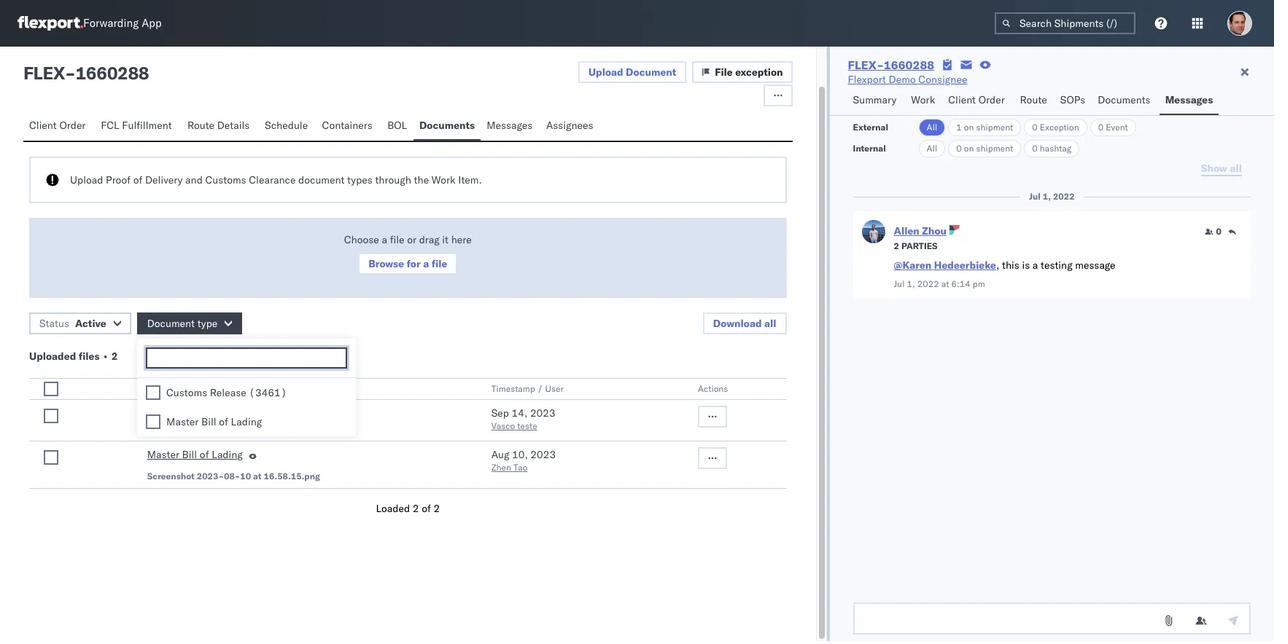 Task type: describe. For each thing, give the bounding box(es) containing it.
types
[[347, 174, 372, 187]]

loaded
[[376, 502, 410, 516]]

0 hashtag
[[1032, 143, 1071, 154]]

16.58.15.png
[[264, 471, 320, 482]]

all button for 1
[[919, 119, 945, 136]]

files
[[79, 350, 100, 363]]

route details
[[187, 119, 250, 132]]

or
[[407, 233, 416, 246]]

2 vertical spatial at
[[253, 471, 262, 482]]

allen zhou
[[894, 225, 947, 238]]

external
[[853, 122, 888, 133]]

a inside button
[[423, 257, 429, 271]]

all for 1
[[927, 122, 937, 133]]

exception
[[1040, 122, 1079, 133]]

of right loaded
[[422, 502, 431, 516]]

assignees button
[[540, 112, 602, 141]]

fcl fulfillment
[[101, 119, 172, 132]]

jul inside @karen hedeerbieke , this is a testing message jul 1, 2022 at 6:14 pm
[[894, 279, 905, 290]]

08-
[[224, 471, 240, 482]]

0 vertical spatial 2022
[[1053, 191, 1075, 202]]

schedule button
[[259, 112, 316, 141]]

demo
[[889, 73, 916, 86]]

10,
[[512, 449, 528, 462]]

2 2023- from the top
[[197, 471, 224, 482]]

containers
[[322, 119, 373, 132]]

item.
[[458, 174, 482, 187]]

1 vertical spatial master bill of lading
[[147, 449, 243, 462]]

flex-1660288 link
[[848, 58, 934, 72]]

release for customs release (3461)
[[210, 386, 246, 399]]

all for 0
[[927, 143, 937, 154]]

testing
[[1041, 259, 1073, 272]]

0 vertical spatial 1,
[[1043, 191, 1051, 202]]

work inside button
[[911, 93, 935, 106]]

here
[[451, 233, 472, 246]]

all
[[764, 317, 776, 330]]

download
[[713, 317, 762, 330]]

forwarding app link
[[18, 16, 162, 31]]

screenshot inside customs release (3461) screenshot 2023-09-13 at 9.11.30 am.png
[[147, 424, 195, 435]]

aug
[[491, 449, 509, 462]]

loaded 2 of 2
[[376, 502, 440, 516]]

jul 1, 2022
[[1029, 191, 1075, 202]]

forwarding
[[83, 16, 139, 30]]

1 horizontal spatial client order button
[[942, 87, 1014, 115]]

2 parties
[[894, 241, 938, 252]]

0 horizontal spatial client order button
[[23, 112, 95, 141]]

status
[[39, 317, 69, 330]]

0 vertical spatial client
[[948, 93, 976, 106]]

fulfillment
[[122, 119, 172, 132]]

0 horizontal spatial 1660288
[[75, 62, 149, 84]]

type
[[197, 317, 218, 330]]

a inside @karen hedeerbieke , this is a testing message jul 1, 2022 at 6:14 pm
[[1033, 259, 1038, 272]]

tao
[[513, 462, 527, 473]]

download all button
[[703, 313, 787, 335]]

allen zhou button
[[894, 225, 947, 238]]

documents for the left 'documents' button
[[419, 119, 475, 132]]

shipment for 0 on shipment
[[976, 143, 1013, 154]]

and
[[185, 174, 203, 187]]

zhou
[[922, 225, 947, 238]]

user
[[545, 384, 564, 395]]

customs for customs release (3461) screenshot 2023-09-13 at 9.11.30 am.png
[[147, 407, 188, 420]]

document type / filename
[[147, 384, 260, 395]]

actions
[[698, 384, 728, 395]]

9.11.30
[[264, 424, 296, 435]]

browse for a file
[[368, 257, 447, 271]]

document type / filename button
[[144, 381, 462, 395]]

document type button
[[137, 313, 242, 335]]

-
[[65, 62, 75, 84]]

timestamp / user
[[491, 384, 564, 395]]

flexport. image
[[18, 16, 83, 31]]

13
[[240, 424, 251, 435]]

teste
[[517, 421, 537, 432]]

internal
[[853, 143, 886, 154]]

consignee
[[918, 73, 967, 86]]

10
[[240, 471, 251, 482]]

at inside customs release (3461) screenshot 2023-09-13 at 9.11.30 am.png
[[253, 424, 262, 435]]

1 horizontal spatial bill
[[201, 415, 216, 429]]

upload for upload document
[[588, 66, 623, 79]]

documents for the right 'documents' button
[[1098, 93, 1151, 106]]

master bill of lading link
[[147, 448, 243, 465]]

proof
[[106, 174, 131, 187]]

0 for 0
[[1216, 226, 1222, 237]]

0 horizontal spatial documents button
[[413, 112, 481, 141]]

browse
[[368, 257, 404, 271]]

sops button
[[1054, 87, 1092, 115]]

delivery
[[145, 174, 183, 187]]

2023 for aug 10, 2023
[[530, 449, 556, 462]]

summary
[[853, 93, 896, 106]]

aug 10, 2023 zhen tao
[[491, 449, 556, 473]]

1 vertical spatial work
[[432, 174, 456, 187]]

sops
[[1060, 93, 1085, 106]]

sep
[[491, 407, 509, 420]]

containers button
[[316, 112, 382, 141]]

0 vertical spatial master bill of lading
[[166, 415, 262, 429]]

bol button
[[382, 112, 413, 141]]

hedeerbieke
[[934, 259, 996, 272]]

it
[[442, 233, 449, 246]]

0 button
[[1205, 226, 1222, 238]]

on for 1
[[964, 122, 974, 133]]

upload for upload proof of delivery and customs clearance document types through the work item.
[[70, 174, 103, 187]]

@karen
[[894, 259, 932, 272]]

flex-1660288
[[848, 58, 934, 72]]

2 parties button
[[894, 239, 938, 252]]

fcl
[[101, 119, 119, 132]]

flexport demo consignee link
[[848, 72, 967, 87]]

document type
[[147, 317, 218, 330]]

∙
[[102, 350, 109, 363]]

the
[[414, 174, 429, 187]]

1 horizontal spatial 1660288
[[884, 58, 934, 72]]

order for leftmost client order button
[[59, 119, 86, 132]]

0 vertical spatial jul
[[1029, 191, 1041, 202]]

1 vertical spatial master
[[147, 449, 179, 462]]

on for 0
[[964, 143, 974, 154]]



Task type: locate. For each thing, give the bounding box(es) containing it.
work down flexport demo consignee link
[[911, 93, 935, 106]]

1660288 down forwarding
[[75, 62, 149, 84]]

order
[[978, 93, 1005, 106], [59, 119, 86, 132]]

2 on from the top
[[964, 143, 974, 154]]

1 all from the top
[[927, 122, 937, 133]]

1 horizontal spatial work
[[911, 93, 935, 106]]

0 horizontal spatial route
[[187, 119, 214, 132]]

customs for customs release (3461)
[[166, 386, 207, 399]]

0 horizontal spatial upload
[[70, 174, 103, 187]]

upload inside upload document 'button'
[[588, 66, 623, 79]]

1 screenshot from the top
[[147, 424, 195, 435]]

at left the 6:14
[[941, 279, 949, 290]]

upload proof of delivery and customs clearance document types through the work item.
[[70, 174, 482, 187]]

client down flex on the left top
[[29, 119, 57, 132]]

1 vertical spatial 2022
[[917, 279, 939, 290]]

documents
[[1098, 93, 1151, 106], [419, 119, 475, 132]]

2 all from the top
[[927, 143, 937, 154]]

of left 13 at the left bottom
[[219, 415, 228, 429]]

bill inside master bill of lading link
[[182, 449, 197, 462]]

0 for 0 event
[[1098, 122, 1103, 133]]

screenshot down master bill of lading link
[[147, 471, 195, 482]]

document inside upload document 'button'
[[626, 66, 676, 79]]

/
[[214, 384, 220, 395], [537, 384, 543, 395]]

of right the proof
[[133, 174, 142, 187]]

client
[[948, 93, 976, 106], [29, 119, 57, 132]]

of up the screenshot 2023-08-10 at 16.58.15.png
[[200, 449, 209, 462]]

0 vertical spatial all button
[[919, 119, 945, 136]]

0 vertical spatial messages
[[1165, 93, 1213, 106]]

1 vertical spatial screenshot
[[147, 471, 195, 482]]

route for route details
[[187, 119, 214, 132]]

upload document button
[[578, 61, 686, 83]]

at right 10
[[253, 471, 262, 482]]

screenshot 2023-08-10 at 16.58.15.png
[[147, 471, 320, 482]]

all button for 0
[[919, 140, 945, 158]]

route
[[1020, 93, 1047, 106], [187, 119, 214, 132]]

schedule
[[265, 119, 308, 132]]

clearance
[[249, 174, 296, 187]]

work right the
[[432, 174, 456, 187]]

0 horizontal spatial file
[[390, 233, 404, 246]]

1 horizontal spatial jul
[[1029, 191, 1041, 202]]

document left type
[[147, 317, 195, 330]]

2 vertical spatial customs
[[147, 407, 188, 420]]

jul down 0 hashtag
[[1029, 191, 1041, 202]]

0 vertical spatial work
[[911, 93, 935, 106]]

None checkbox
[[44, 382, 58, 397], [146, 386, 160, 400], [44, 451, 58, 465], [44, 382, 58, 397], [146, 386, 160, 400], [44, 451, 58, 465]]

1, inside @karen hedeerbieke , this is a testing message jul 1, 2022 at 6:14 pm
[[907, 279, 915, 290]]

None text field
[[151, 353, 346, 365]]

0 exception
[[1032, 122, 1079, 133]]

drag
[[419, 233, 440, 246]]

0 horizontal spatial documents
[[419, 119, 475, 132]]

1 horizontal spatial messages button
[[1159, 87, 1219, 115]]

lading down filename at the left bottom of page
[[231, 415, 262, 429]]

0 horizontal spatial bill
[[182, 449, 197, 462]]

upload document
[[588, 66, 676, 79]]

type
[[192, 384, 212, 395]]

uploaded files ∙ 2
[[29, 350, 118, 363]]

upload
[[588, 66, 623, 79], [70, 174, 103, 187]]

(3461) inside customs release (3461) screenshot 2023-09-13 at 9.11.30 am.png
[[230, 407, 268, 420]]

document for type
[[147, 384, 190, 395]]

0 vertical spatial bill
[[201, 415, 216, 429]]

file
[[390, 233, 404, 246], [431, 257, 447, 271]]

2023 for sep 14, 2023
[[530, 407, 555, 420]]

on right 1
[[964, 122, 974, 133]]

documents button up event
[[1092, 87, 1159, 115]]

flexport
[[848, 73, 886, 86]]

0 vertical spatial at
[[941, 279, 949, 290]]

jul down @karen
[[894, 279, 905, 290]]

1 vertical spatial 1,
[[907, 279, 915, 290]]

1 all button from the top
[[919, 119, 945, 136]]

file exception button
[[692, 61, 792, 83], [692, 61, 792, 83]]

lading
[[231, 415, 262, 429], [212, 449, 243, 462]]

09-
[[224, 424, 240, 435]]

1 vertical spatial lading
[[212, 449, 243, 462]]

list box
[[137, 378, 356, 437]]

1 vertical spatial on
[[964, 143, 974, 154]]

client order button
[[942, 87, 1014, 115], [23, 112, 95, 141]]

1 horizontal spatial documents
[[1098, 93, 1151, 106]]

2 inside 'button'
[[894, 241, 899, 252]]

client order up 1 on shipment
[[948, 93, 1005, 106]]

1 vertical spatial messages
[[487, 119, 533, 132]]

active
[[75, 317, 106, 330]]

0 vertical spatial 2023
[[530, 407, 555, 420]]

order for the right client order button
[[978, 93, 1005, 106]]

1 on from the top
[[964, 122, 974, 133]]

client up 1
[[948, 93, 976, 106]]

a
[[382, 233, 387, 246], [423, 257, 429, 271], [1033, 259, 1038, 272]]

1 horizontal spatial order
[[978, 93, 1005, 106]]

screenshot up master bill of lading link
[[147, 424, 195, 435]]

1 / from the left
[[214, 384, 220, 395]]

flex
[[23, 62, 65, 84]]

6:14
[[951, 279, 970, 290]]

timestamp / user button
[[488, 381, 669, 395]]

0 horizontal spatial a
[[382, 233, 387, 246]]

(3461) up 13 at the left bottom
[[230, 407, 268, 420]]

work button
[[905, 87, 942, 115]]

client order button left fcl at the top left
[[23, 112, 95, 141]]

1 horizontal spatial messages
[[1165, 93, 1213, 106]]

release for customs release (3461) screenshot 2023-09-13 at 9.11.30 am.png
[[191, 407, 227, 420]]

order up 1 on shipment
[[978, 93, 1005, 106]]

1 vertical spatial bill
[[182, 449, 197, 462]]

master down customs release (3461) link
[[147, 449, 179, 462]]

flex-
[[848, 58, 884, 72]]

0 on shipment
[[956, 143, 1013, 154]]

parties
[[901, 241, 938, 252]]

screenshot
[[147, 424, 195, 435], [147, 471, 195, 482]]

2023- down master bill of lading link
[[197, 471, 224, 482]]

uploaded
[[29, 350, 76, 363]]

0 event
[[1098, 122, 1128, 133]]

2 screenshot from the top
[[147, 471, 195, 482]]

for
[[407, 257, 421, 271]]

1 vertical spatial client order
[[29, 119, 86, 132]]

customs down document type / filename on the left bottom of page
[[147, 407, 188, 420]]

2023- inside customs release (3461) screenshot 2023-09-13 at 9.11.30 am.png
[[197, 424, 224, 435]]

a right the 'choose'
[[382, 233, 387, 246]]

1 horizontal spatial client
[[948, 93, 976, 106]]

0 vertical spatial 2023-
[[197, 424, 224, 435]]

0 horizontal spatial 1,
[[907, 279, 915, 290]]

0 vertical spatial file
[[390, 233, 404, 246]]

document left the type
[[147, 384, 190, 395]]

document
[[298, 174, 345, 187]]

0 vertical spatial master
[[166, 415, 199, 429]]

at inside @karen hedeerbieke , this is a testing message jul 1, 2022 at 6:14 pm
[[941, 279, 949, 290]]

document inside document type button
[[147, 317, 195, 330]]

2023 inside the aug 10, 2023 zhen tao
[[530, 449, 556, 462]]

1 horizontal spatial upload
[[588, 66, 623, 79]]

1 vertical spatial release
[[191, 407, 227, 420]]

1 vertical spatial file
[[431, 257, 447, 271]]

this
[[1002, 259, 1019, 272]]

document for type
[[147, 317, 195, 330]]

client order for the right client order button
[[948, 93, 1005, 106]]

0 vertical spatial documents
[[1098, 93, 1151, 106]]

0 horizontal spatial jul
[[894, 279, 905, 290]]

1
[[956, 122, 962, 133]]

1660288 up flexport demo consignee
[[884, 58, 934, 72]]

@karen hedeerbieke , this is a testing message jul 1, 2022 at 6:14 pm
[[894, 259, 1115, 290]]

timestamp
[[491, 384, 535, 395]]

14,
[[512, 407, 527, 420]]

fcl fulfillment button
[[95, 112, 182, 141]]

pm
[[973, 279, 985, 290]]

on down 1 on shipment
[[964, 143, 974, 154]]

of
[[133, 174, 142, 187], [219, 415, 228, 429], [200, 449, 209, 462], [422, 502, 431, 516]]

2 / from the left
[[537, 384, 543, 395]]

customs right and at the top left of the page
[[205, 174, 246, 187]]

1 vertical spatial 2023-
[[197, 471, 224, 482]]

2 horizontal spatial a
[[1033, 259, 1038, 272]]

0 vertical spatial customs
[[205, 174, 246, 187]]

release up customs release (3461) screenshot 2023-09-13 at 9.11.30 am.png
[[210, 386, 246, 399]]

documents button right bol
[[413, 112, 481, 141]]

None checkbox
[[44, 409, 58, 424], [146, 415, 160, 430], [44, 409, 58, 424], [146, 415, 160, 430]]

upload up "assignees"
[[588, 66, 623, 79]]

0 vertical spatial route
[[1020, 93, 1047, 106]]

(3461)
[[249, 386, 287, 399], [230, 407, 268, 420]]

am.png
[[298, 424, 331, 435]]

bill down customs release (3461) link
[[182, 449, 197, 462]]

1 horizontal spatial file
[[431, 257, 447, 271]]

1 horizontal spatial documents button
[[1092, 87, 1159, 115]]

1 vertical spatial 2023
[[530, 449, 556, 462]]

documents right bol button
[[419, 119, 475, 132]]

0 horizontal spatial work
[[432, 174, 456, 187]]

0 vertical spatial all
[[927, 122, 937, 133]]

shipment down 1 on shipment
[[976, 143, 1013, 154]]

1 shipment from the top
[[976, 122, 1013, 133]]

1 vertical spatial route
[[187, 119, 214, 132]]

1 vertical spatial customs
[[166, 386, 207, 399]]

client order left fcl at the top left
[[29, 119, 86, 132]]

1 vertical spatial upload
[[70, 174, 103, 187]]

messages
[[1165, 93, 1213, 106], [487, 119, 533, 132]]

list box containing customs release (3461)
[[137, 378, 356, 437]]

customs release (3461) screenshot 2023-09-13 at 9.11.30 am.png
[[147, 407, 331, 435]]

client order button up 1 on shipment
[[942, 87, 1014, 115]]

customs
[[205, 174, 246, 187], [166, 386, 207, 399], [147, 407, 188, 420]]

file inside button
[[431, 257, 447, 271]]

2 vertical spatial document
[[147, 384, 190, 395]]

all button down the work button
[[919, 140, 945, 158]]

1 horizontal spatial client order
[[948, 93, 1005, 106]]

0 horizontal spatial client
[[29, 119, 57, 132]]

choose
[[344, 233, 379, 246]]

0 vertical spatial (3461)
[[249, 386, 287, 399]]

1 vertical spatial (3461)
[[230, 407, 268, 420]]

/ right the type
[[214, 384, 220, 395]]

a right for on the top
[[423, 257, 429, 271]]

documents up event
[[1098, 93, 1151, 106]]

,
[[996, 259, 999, 272]]

upload left the proof
[[70, 174, 103, 187]]

(3461) for customs release (3461)
[[249, 386, 287, 399]]

a right is
[[1033, 259, 1038, 272]]

route left details
[[187, 119, 214, 132]]

0 horizontal spatial order
[[59, 119, 86, 132]]

customs release (3461)
[[166, 386, 287, 399]]

app
[[142, 16, 162, 30]]

2022 inside @karen hedeerbieke , this is a testing message jul 1, 2022 at 6:14 pm
[[917, 279, 939, 290]]

filename
[[222, 384, 260, 395]]

Search Shipments (/) text field
[[995, 12, 1135, 34]]

0 vertical spatial client order
[[948, 93, 1005, 106]]

2022 down hashtag
[[1053, 191, 1075, 202]]

1 vertical spatial jul
[[894, 279, 905, 290]]

master bill of lading down the customs release (3461)
[[166, 415, 262, 429]]

sep 14, 2023 vasco teste
[[491, 407, 555, 432]]

0 for 0 exception
[[1032, 122, 1038, 133]]

0 vertical spatial order
[[978, 93, 1005, 106]]

(3461) up 9.11.30
[[249, 386, 287, 399]]

summary button
[[847, 87, 905, 115]]

1, down @karen
[[907, 279, 915, 290]]

@karen hedeerbieke button
[[894, 259, 996, 272]]

messages button
[[1159, 87, 1219, 115], [481, 112, 540, 141]]

2023 right 10,
[[530, 449, 556, 462]]

1 horizontal spatial a
[[423, 257, 429, 271]]

bill left the 09-
[[201, 415, 216, 429]]

bill
[[201, 415, 216, 429], [182, 449, 197, 462]]

document left file
[[626, 66, 676, 79]]

order left fcl at the top left
[[59, 119, 86, 132]]

customs up customs release (3461) link
[[166, 386, 207, 399]]

1 vertical spatial order
[[59, 119, 86, 132]]

2023- up master bill of lading link
[[197, 424, 224, 435]]

message
[[1075, 259, 1115, 272]]

release down document type / filename on the left bottom of page
[[191, 407, 227, 420]]

None text field
[[853, 603, 1251, 635]]

0 for 0 hashtag
[[1032, 143, 1038, 154]]

1 vertical spatial document
[[147, 317, 195, 330]]

0 vertical spatial document
[[626, 66, 676, 79]]

choose a file or drag it here
[[344, 233, 472, 246]]

0 vertical spatial lading
[[231, 415, 262, 429]]

0 vertical spatial upload
[[588, 66, 623, 79]]

1 vertical spatial client
[[29, 119, 57, 132]]

0 horizontal spatial /
[[214, 384, 220, 395]]

lading inside list box
[[231, 415, 262, 429]]

lading up 08-
[[212, 449, 243, 462]]

1 horizontal spatial /
[[537, 384, 543, 395]]

release inside customs release (3461) screenshot 2023-09-13 at 9.11.30 am.png
[[191, 407, 227, 420]]

1 horizontal spatial route
[[1020, 93, 1047, 106]]

1 vertical spatial all button
[[919, 140, 945, 158]]

0 vertical spatial release
[[210, 386, 246, 399]]

1 vertical spatial at
[[253, 424, 262, 435]]

route for route
[[1020, 93, 1047, 106]]

is
[[1022, 259, 1030, 272]]

2 all button from the top
[[919, 140, 945, 158]]

all button left 1
[[919, 119, 945, 136]]

all down the work button
[[927, 143, 937, 154]]

customs inside customs release (3461) screenshot 2023-09-13 at 9.11.30 am.png
[[147, 407, 188, 420]]

1 vertical spatial documents
[[419, 119, 475, 132]]

2 shipment from the top
[[976, 143, 1013, 154]]

route up 0 exception
[[1020, 93, 1047, 106]]

shipment for 1 on shipment
[[976, 122, 1013, 133]]

all
[[927, 122, 937, 133], [927, 143, 937, 154]]

master bill of lading down customs release (3461) link
[[147, 449, 243, 462]]

vasco
[[491, 421, 515, 432]]

0 horizontal spatial messages button
[[481, 112, 540, 141]]

route details button
[[182, 112, 259, 141]]

1, down 0 hashtag
[[1043, 191, 1051, 202]]

0 vertical spatial screenshot
[[147, 424, 195, 435]]

1660288
[[884, 58, 934, 72], [75, 62, 149, 84]]

1 vertical spatial all
[[927, 143, 937, 154]]

0 horizontal spatial client order
[[29, 119, 86, 132]]

0 for 0 on shipment
[[956, 143, 962, 154]]

1 2023- from the top
[[197, 424, 224, 435]]

master inside list box
[[166, 415, 199, 429]]

file left or
[[390, 233, 404, 246]]

shipment up 0 on shipment
[[976, 122, 1013, 133]]

/ left user
[[537, 384, 543, 395]]

jul
[[1029, 191, 1041, 202], [894, 279, 905, 290]]

2023 up teste
[[530, 407, 555, 420]]

client order for leftmost client order button
[[29, 119, 86, 132]]

1 horizontal spatial 1,
[[1043, 191, 1051, 202]]

document inside document type / filename button
[[147, 384, 190, 395]]

0 vertical spatial on
[[964, 122, 974, 133]]

route button
[[1014, 87, 1054, 115]]

shipment
[[976, 122, 1013, 133], [976, 143, 1013, 154]]

master up master bill of lading link
[[166, 415, 199, 429]]

file exception
[[715, 66, 783, 79]]

at right 13 at the left bottom
[[253, 424, 262, 435]]

1 horizontal spatial 2022
[[1053, 191, 1075, 202]]

0 inside "button"
[[1216, 226, 1222, 237]]

2023
[[530, 407, 555, 420], [530, 449, 556, 462]]

bol
[[387, 119, 407, 132]]

0 vertical spatial shipment
[[976, 122, 1013, 133]]

1 vertical spatial shipment
[[976, 143, 1013, 154]]

file down it
[[431, 257, 447, 271]]

2023 inside sep 14, 2023 vasco teste
[[530, 407, 555, 420]]

assignees
[[546, 119, 593, 132]]

0 horizontal spatial 2022
[[917, 279, 939, 290]]

details
[[217, 119, 250, 132]]

(3461) for customs release (3461) screenshot 2023-09-13 at 9.11.30 am.png
[[230, 407, 268, 420]]

2022 down @karen
[[917, 279, 939, 290]]

all left 1
[[927, 122, 937, 133]]

hashtag
[[1040, 143, 1071, 154]]

0 horizontal spatial messages
[[487, 119, 533, 132]]

on
[[964, 122, 974, 133], [964, 143, 974, 154]]



Task type: vqa. For each thing, say whether or not it's contained in the screenshot.
the rightmost J TEST
no



